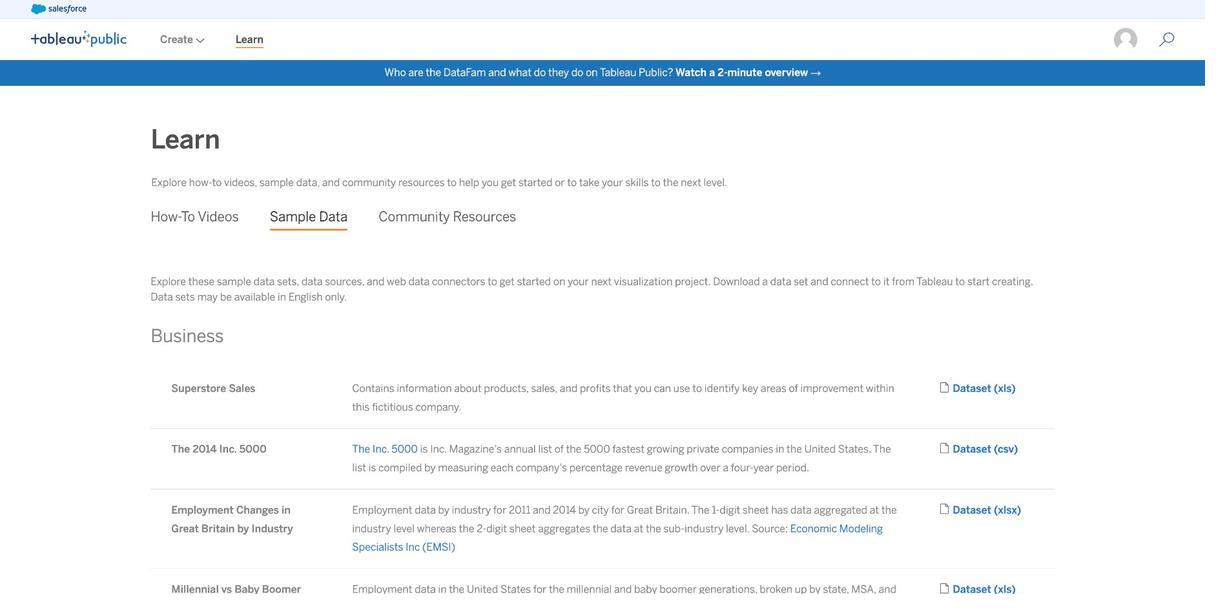 Task type: vqa. For each thing, say whether or not it's contained in the screenshot.
gary.orlando image
yes



Task type: locate. For each thing, give the bounding box(es) containing it.
go to search image
[[1144, 32, 1191, 48]]

logo image
[[31, 30, 127, 47]]

create image
[[193, 38, 205, 43]]



Task type: describe. For each thing, give the bounding box(es) containing it.
salesforce logo image
[[31, 4, 86, 14]]

gary.orlando image
[[1114, 27, 1139, 52]]



